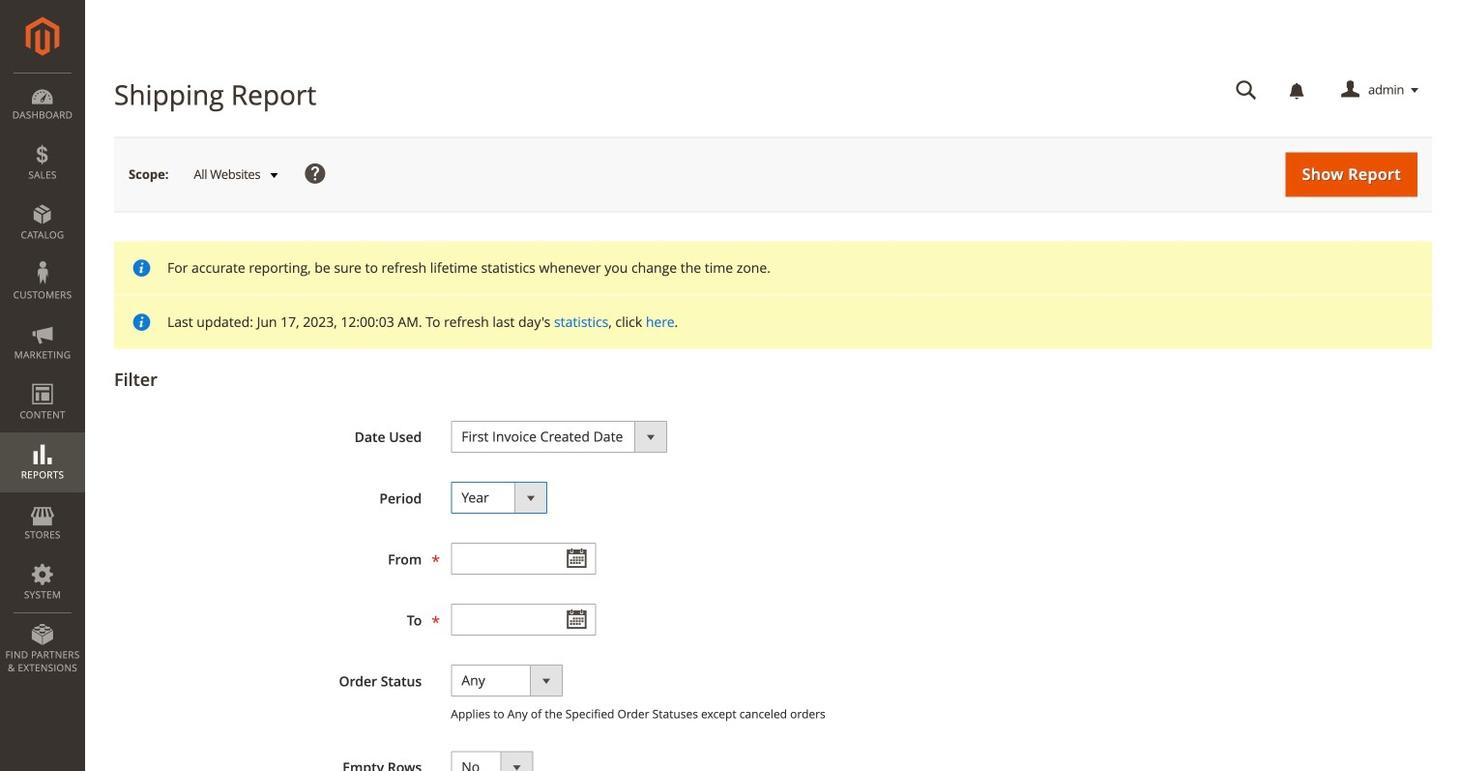 Task type: locate. For each thing, give the bounding box(es) containing it.
magento admin panel image
[[26, 16, 60, 56]]

menu bar
[[0, 73, 85, 684]]

None text field
[[451, 543, 596, 575]]

None text field
[[1223, 74, 1271, 107], [451, 604, 596, 636], [1223, 74, 1271, 107], [451, 604, 596, 636]]



